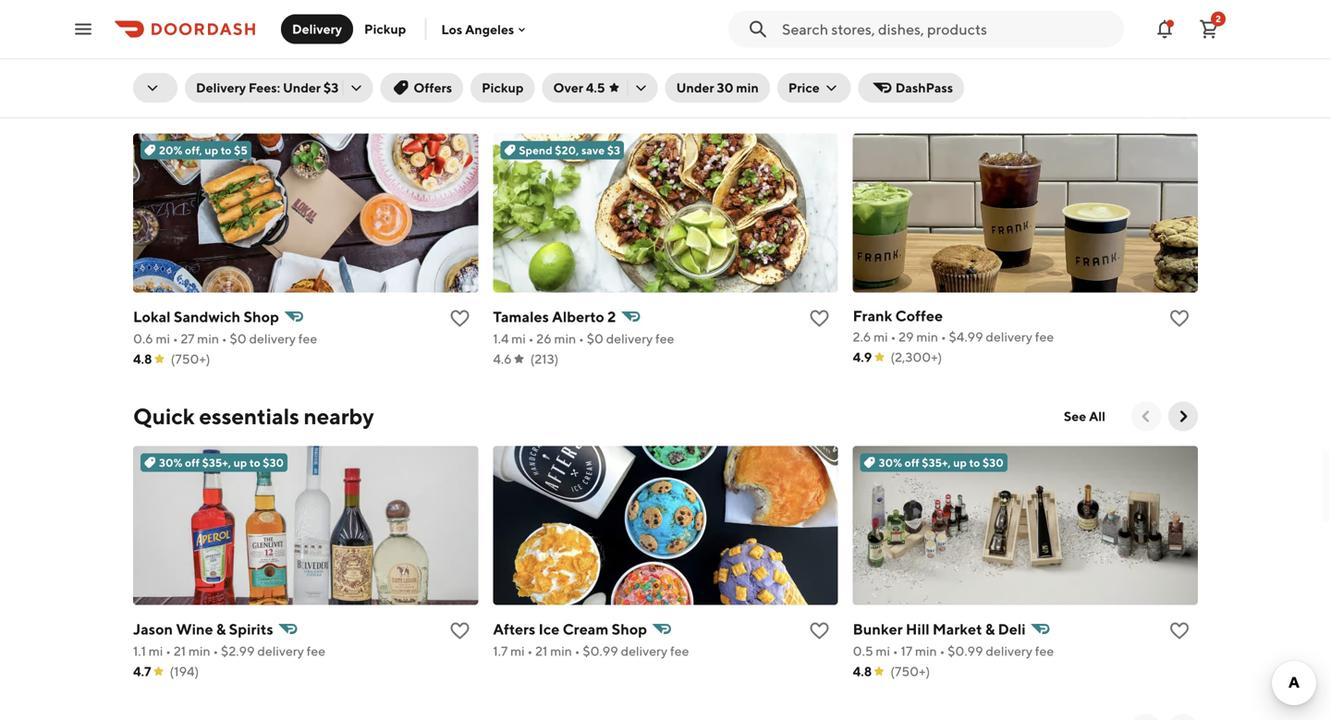 Task type: describe. For each thing, give the bounding box(es) containing it.
offers
[[414, 80, 452, 95]]

2.3 mi • 42 min • $3.99 delivery fee link
[[493, 0, 839, 60]]

0 vertical spatial pickup button
[[353, 14, 418, 44]]

29
[[899, 329, 914, 345]]

$3 for spend $20, save $3
[[608, 144, 621, 157]]

fee for 1.4 mi • 26 min • $​0 delivery fee
[[656, 331, 675, 346]]

1.1 for 1.1 mi • 21 min • $2.99 delivery fee
[[133, 644, 146, 659]]

• left 29
[[891, 329, 897, 345]]

min for 0.6 mi • 27 min • $​0 delivery fee
[[197, 331, 219, 346]]

click to add this store to your saved list image for 1.1 mi • 41 min • $2.99 delivery fee
[[1169, 0, 1191, 17]]

quick essentials nearby
[[133, 403, 374, 430]]

see all link
[[1053, 402, 1117, 431]]

• right 35
[[223, 18, 229, 34]]

quick essentials nearby link
[[133, 402, 374, 431]]

$30 for &
[[983, 456, 1004, 469]]

delivery for 0.6 mi • 27 min • $​0 delivery fee
[[249, 331, 296, 346]]

2 & from the left
[[986, 621, 996, 638]]

• left 35
[[173, 18, 178, 34]]

21 for ice
[[536, 644, 548, 659]]

$2.99 for 1.1 mi • 21 min • $2.99 delivery fee
[[221, 644, 255, 659]]

$5
[[234, 144, 248, 157]]

17
[[901, 644, 913, 659]]

$35+, for market
[[922, 456, 951, 469]]

bunker
[[853, 621, 903, 638]]

1.7
[[493, 644, 508, 659]]

min for 1.1 mi • 21 min • $2.99 delivery fee
[[189, 644, 211, 659]]

up for bunker
[[954, 456, 967, 469]]

wine
[[176, 621, 213, 638]]

35
[[181, 18, 196, 34]]

over
[[554, 80, 584, 95]]

delivery for delivery fees: under $3
[[196, 80, 246, 95]]

lokal sandwich shop
[[133, 308, 279, 326]]

1.1 mi • 41 min • $2.99 delivery fee
[[853, 18, 1046, 34]]

over 4.5 button
[[543, 73, 658, 103]]

(433)
[[891, 39, 922, 54]]

under 30 min
[[677, 80, 759, 95]]

0.5
[[853, 644, 874, 659]]

hill
[[906, 621, 930, 638]]

delivery for delivery
[[292, 21, 342, 37]]

30% for bunker
[[879, 456, 903, 469]]

los angeles button
[[442, 22, 529, 37]]

2 button
[[1191, 11, 1228, 48]]

deli
[[999, 621, 1026, 638]]

4.6 for 1.1
[[853, 39, 872, 54]]

mi for 0.5 mi • 17 min • $0.99 delivery fee
[[876, 644, 891, 659]]

0.4
[[133, 18, 153, 34]]

26
[[537, 331, 552, 346]]

• down "alberto"
[[579, 331, 584, 346]]

2 4.7 from the top
[[133, 664, 151, 679]]

20% off, up to $5
[[159, 144, 248, 157]]

1.4 mi • 26 min • $​0 delivery fee
[[493, 331, 675, 346]]

los
[[442, 22, 463, 37]]

ice
[[539, 621, 560, 638]]

wallet friendly
[[133, 91, 284, 117]]

under 30 min button
[[666, 73, 770, 103]]

2.3 mi • 42 min • $3.99 delivery fee
[[493, 18, 693, 34]]

alberto
[[552, 308, 605, 326]]

• down jason wine & spirits
[[213, 644, 219, 659]]

coffee
[[896, 307, 944, 325]]

price
[[789, 80, 820, 95]]

mi for 1.4 mi • 26 min • $​0 delivery fee
[[512, 331, 526, 346]]

1 under from the left
[[283, 80, 321, 95]]

open menu image
[[72, 18, 94, 40]]

afters
[[493, 621, 536, 638]]

$3.99
[[589, 18, 623, 34]]

delivery fees: under $3
[[196, 80, 339, 95]]

min for 2.3 mi • 42 min • $3.99 delivery fee
[[556, 18, 578, 34]]

4.7 inside 0.4 mi • 35 min • $2.99 delivery fee 4.7
[[133, 39, 151, 54]]

min for 0.5 mi • 17 min • $0.99 delivery fee
[[916, 644, 938, 659]]

mi for 1.1 mi • 21 min • $2.99 delivery fee
[[149, 644, 163, 659]]

(194)
[[170, 664, 199, 679]]

bunker hill market & deli
[[853, 621, 1026, 638]]

click to add this store to your saved list image for 1.7 mi • 21 min • $0.99 delivery fee
[[809, 620, 831, 642]]

jason
[[133, 621, 173, 638]]

1 horizontal spatial shop
[[612, 621, 648, 638]]

angeles
[[465, 22, 515, 37]]

41
[[894, 18, 907, 34]]

$20,
[[555, 144, 579, 157]]

see
[[1064, 409, 1087, 424]]

2.3
[[493, 18, 511, 34]]

30% off $35+, up to $30 for &
[[159, 456, 284, 469]]

see all
[[1064, 409, 1106, 424]]

quick
[[133, 403, 195, 430]]

30
[[717, 80, 734, 95]]

fees:
[[249, 80, 280, 95]]

$0.99 for cream
[[583, 644, 619, 659]]

spend
[[519, 144, 553, 157]]

click to add this store to your saved list image for 2.6 mi • 29 min • $4.99 delivery fee
[[1169, 308, 1191, 330]]

(2,300+)
[[891, 350, 943, 365]]

all
[[1090, 409, 1106, 424]]

delivery for 1.7 mi • 21 min • $0.99 delivery fee
[[621, 644, 668, 659]]

min inside 0.4 mi • 35 min • $2.99 delivery fee 4.7
[[199, 18, 221, 34]]

fee inside frank coffee 2.6 mi • 29 min • $4.99 delivery fee
[[1036, 329, 1055, 345]]

dashpass
[[896, 80, 954, 95]]

4.5
[[586, 80, 605, 95]]

wallet
[[133, 91, 201, 117]]

(213)
[[531, 351, 559, 367]]

tamales
[[493, 308, 549, 326]]

spirits
[[229, 621, 273, 638]]

to for jason wine & spirits
[[250, 456, 261, 469]]

off,
[[185, 144, 202, 157]]

mi for 0.6 mi • 27 min • $​0 delivery fee
[[156, 331, 170, 346]]

click to add this store to your saved list image for wallet friendly
[[449, 308, 471, 330]]

1.7 mi • 21 min • $0.99 delivery fee
[[493, 644, 689, 659]]

mi for 1.1 mi • 41 min • $2.99 delivery fee
[[869, 18, 883, 34]]

frank coffee 2.6 mi • 29 min • $4.99 delivery fee
[[853, 307, 1055, 345]]

delivery for 2.3 mi • 42 min • $3.99 delivery fee
[[625, 18, 672, 34]]

offers button
[[380, 73, 464, 103]]

lokal
[[133, 308, 171, 326]]

$​0 for alberto
[[587, 331, 604, 346]]

delivery button
[[281, 14, 353, 44]]

mi for 2.3 mi • 42 min • $3.99 delivery fee
[[514, 18, 528, 34]]

4.8 for bunker hill market & deli
[[853, 664, 872, 679]]

market
[[933, 621, 983, 638]]

0 vertical spatial shop
[[244, 308, 279, 326]]

4.9
[[853, 350, 873, 365]]

notification bell image
[[1154, 18, 1177, 40]]

wallet friendly link
[[133, 89, 284, 119]]



Task type: locate. For each thing, give the bounding box(es) containing it.
1 vertical spatial pickup
[[482, 80, 524, 95]]

$0.99 down cream
[[583, 644, 619, 659]]

(750+) for sandwich
[[171, 351, 210, 367]]

mi down jason at the left
[[149, 644, 163, 659]]

$4.99
[[949, 329, 984, 345]]

$2.99 for 1.1 mi • 41 min • $2.99 delivery fee
[[942, 18, 976, 34]]

0 horizontal spatial 4.8
[[133, 351, 152, 367]]

sandwich
[[174, 308, 241, 326]]

jason wine & spirits
[[133, 621, 273, 638]]

mi right 2.6
[[874, 329, 889, 345]]

2 inside '2' button
[[1216, 13, 1222, 24]]

& left deli
[[986, 621, 996, 638]]

1 21 from the left
[[174, 644, 186, 659]]

21 for wine
[[174, 644, 186, 659]]

• right 41
[[934, 18, 939, 34]]

1 $35+, from the left
[[202, 456, 231, 469]]

1 horizontal spatial 30% off $35+, up to $30
[[879, 456, 1004, 469]]

(750+) for hill
[[891, 664, 931, 679]]

$​0 down sandwich
[[230, 331, 247, 346]]

min right 35
[[199, 18, 221, 34]]

shop right cream
[[612, 621, 648, 638]]

delivery inside button
[[292, 21, 342, 37]]

• down sandwich
[[222, 331, 227, 346]]

click to add this store to your saved list image left 2.6
[[809, 308, 831, 330]]

$3 down the delivery button
[[324, 80, 339, 95]]

2 $​0 from the left
[[587, 331, 604, 346]]

$3 for delivery fees: under $3
[[324, 80, 339, 95]]

42
[[539, 18, 554, 34]]

pickup for bottommost pickup button
[[482, 80, 524, 95]]

mi inside 0.4 mi • 35 min • $2.99 delivery fee 4.7
[[156, 18, 170, 34]]

spend $20, save $3
[[519, 144, 621, 157]]

min right 26
[[555, 331, 576, 346]]

0 horizontal spatial off
[[185, 456, 200, 469]]

delivery for 1.4 mi • 26 min • $​0 delivery fee
[[606, 331, 653, 346]]

1 vertical spatial 4.6
[[493, 351, 512, 367]]

delivery for 1.1 mi • 21 min • $2.99 delivery fee
[[257, 644, 304, 659]]

21 down ice
[[536, 644, 548, 659]]

1 $0.99 from the left
[[583, 644, 619, 659]]

1 vertical spatial (750+)
[[891, 664, 931, 679]]

1 horizontal spatial 1.1
[[853, 18, 866, 34]]

30% off $35+, up to $30 for market
[[879, 456, 1004, 469]]

1 vertical spatial shop
[[612, 621, 648, 638]]

pickup down "angeles"
[[482, 80, 524, 95]]

delivery inside 0.4 mi • 35 min • $2.99 delivery fee 4.7
[[268, 18, 315, 34]]

save
[[582, 144, 605, 157]]

delivery for 1.1 mi • 41 min • $2.99 delivery fee
[[978, 18, 1025, 34]]

27
[[181, 331, 195, 346]]

1 horizontal spatial $3
[[608, 144, 621, 157]]

1 horizontal spatial to
[[250, 456, 261, 469]]

0.4 mi • 35 min • $2.99 delivery fee 4.7
[[133, 18, 336, 54]]

2 under from the left
[[677, 80, 715, 95]]

20%
[[159, 144, 183, 157]]

• down bunker hill market & deli
[[940, 644, 946, 659]]

0 horizontal spatial under
[[283, 80, 321, 95]]

1 vertical spatial 1.1
[[133, 644, 146, 659]]

fee for 0.6 mi • 27 min • $​0 delivery fee
[[299, 331, 317, 346]]

next button of carousel image
[[1175, 407, 1193, 426]]

pickup button down "angeles"
[[471, 73, 535, 103]]

dashpass button
[[859, 73, 965, 103]]

0 vertical spatial (750+)
[[171, 351, 210, 367]]

• left 17 on the bottom right
[[893, 644, 899, 659]]

$2.99 down the spirits
[[221, 644, 255, 659]]

min inside under 30 min button
[[737, 80, 759, 95]]

min right 41
[[909, 18, 931, 34]]

& up 1.1 mi • 21 min • $2.99 delivery fee on the bottom left of page
[[216, 621, 226, 638]]

1 vertical spatial pickup button
[[471, 73, 535, 103]]

0 horizontal spatial to
[[221, 144, 232, 157]]

• left 26
[[529, 331, 534, 346]]

$​0 down "alberto"
[[587, 331, 604, 346]]

$3 right the save
[[608, 144, 621, 157]]

$2.99 inside 0.4 mi • 35 min • $2.99 delivery fee 4.7
[[231, 18, 265, 34]]

1 horizontal spatial under
[[677, 80, 715, 95]]

1 vertical spatial delivery
[[196, 80, 246, 95]]

0 vertical spatial $3
[[324, 80, 339, 95]]

$3
[[324, 80, 339, 95], [608, 144, 621, 157]]

0 vertical spatial 1.1
[[853, 18, 866, 34]]

4.8
[[133, 351, 152, 367], [853, 664, 872, 679]]

0 horizontal spatial pickup
[[364, 21, 406, 37]]

0 vertical spatial 4.8
[[133, 351, 152, 367]]

1.1 left 41
[[853, 18, 866, 34]]

shop
[[244, 308, 279, 326], [612, 621, 648, 638]]

1 30% from the left
[[159, 456, 183, 469]]

delivery inside 2.3 mi • 42 min • $3.99 delivery fee link
[[625, 18, 672, 34]]

click to add this store to your saved list image
[[449, 308, 471, 330], [809, 308, 831, 330], [449, 620, 471, 642]]

• left $3.99 on the left
[[581, 18, 586, 34]]

1 horizontal spatial &
[[986, 621, 996, 638]]

• down afters ice cream shop
[[575, 644, 580, 659]]

4.6 left the (433)
[[853, 39, 872, 54]]

2 off from the left
[[905, 456, 920, 469]]

fee for 2.3 mi • 42 min • $3.99 delivery fee
[[675, 18, 693, 34]]

• left 41
[[886, 18, 891, 34]]

1 horizontal spatial 4.8
[[853, 664, 872, 679]]

min right 17 on the bottom right
[[916, 644, 938, 659]]

1 horizontal spatial (750+)
[[891, 664, 931, 679]]

(750+) down 17 on the bottom right
[[891, 664, 931, 679]]

0 horizontal spatial $30
[[263, 456, 284, 469]]

tamales alberto 2
[[493, 308, 616, 326]]

• left 27
[[173, 331, 178, 346]]

off
[[185, 456, 200, 469], [905, 456, 920, 469]]

0 horizontal spatial $35+,
[[202, 456, 231, 469]]

2 horizontal spatial up
[[954, 456, 967, 469]]

1 horizontal spatial 2
[[1216, 13, 1222, 24]]

1 $30 from the left
[[263, 456, 284, 469]]

$​0
[[230, 331, 247, 346], [587, 331, 604, 346]]

1 & from the left
[[216, 621, 226, 638]]

click to add this store to your saved list image for 2.3 mi • 42 min • $3.99 delivery fee
[[809, 0, 831, 17]]

click to add this store to your saved list image for quick essentials nearby
[[449, 620, 471, 642]]

1 horizontal spatial off
[[905, 456, 920, 469]]

los angeles
[[442, 22, 515, 37]]

0 vertical spatial pickup
[[364, 21, 406, 37]]

30% for jason
[[159, 456, 183, 469]]

delivery for 0.5 mi • 17 min • $0.99 delivery fee
[[986, 644, 1033, 659]]

1 horizontal spatial 21
[[536, 644, 548, 659]]

friendly
[[205, 91, 284, 117]]

2 horizontal spatial to
[[970, 456, 981, 469]]

4.7 down 0.4
[[133, 39, 151, 54]]

4.7
[[133, 39, 151, 54], [133, 664, 151, 679]]

1.4
[[493, 331, 509, 346]]

fee inside 0.4 mi • 35 min • $2.99 delivery fee 4.7
[[317, 18, 336, 34]]

min inside 2.3 mi • 42 min • $3.99 delivery fee link
[[556, 18, 578, 34]]

pickup left los
[[364, 21, 406, 37]]

$0.99
[[583, 644, 619, 659], [948, 644, 984, 659]]

$0.99 for market
[[948, 644, 984, 659]]

min down afters ice cream shop
[[551, 644, 572, 659]]

pickup button left los
[[353, 14, 418, 44]]

pickup for the topmost pickup button
[[364, 21, 406, 37]]

to for bunker hill market & deli
[[970, 456, 981, 469]]

0 horizontal spatial 1.1
[[133, 644, 146, 659]]

1 vertical spatial 4.7
[[133, 664, 151, 679]]

min right 42 on the left top of page
[[556, 18, 578, 34]]

1.1 mi • 21 min • $2.99 delivery fee
[[133, 644, 326, 659]]

price button
[[778, 73, 852, 103]]

fee for 1.7 mi • 21 min • $0.99 delivery fee
[[671, 644, 689, 659]]

• left $4.99
[[941, 329, 947, 345]]

2 $30 from the left
[[983, 456, 1004, 469]]

1 horizontal spatial 4.6
[[853, 39, 872, 54]]

0 horizontal spatial $0.99
[[583, 644, 619, 659]]

0 horizontal spatial 21
[[174, 644, 186, 659]]

under left 30
[[677, 80, 715, 95]]

2 30% from the left
[[879, 456, 903, 469]]

0 horizontal spatial 30% off $35+, up to $30
[[159, 456, 284, 469]]

mi right "2.3"
[[514, 18, 528, 34]]

delivery up delivery fees: under $3
[[292, 21, 342, 37]]

0 horizontal spatial delivery
[[196, 80, 246, 95]]

pickup button
[[353, 14, 418, 44], [471, 73, 535, 103]]

1 horizontal spatial delivery
[[292, 21, 342, 37]]

1.1 down jason at the left
[[133, 644, 146, 659]]

2 $0.99 from the left
[[948, 644, 984, 659]]

min for 1.4 mi • 26 min • $​0 delivery fee
[[555, 331, 576, 346]]

under inside button
[[677, 80, 715, 95]]

0.6 mi • 27 min • $​0 delivery fee
[[133, 331, 317, 346]]

0 horizontal spatial 4.6
[[493, 351, 512, 367]]

1 4.7 from the top
[[133, 39, 151, 54]]

off for hill
[[905, 456, 920, 469]]

• up (194)
[[166, 644, 171, 659]]

over 4.5
[[554, 80, 605, 95]]

fee for 0.5 mi • 17 min • $0.99 delivery fee
[[1036, 644, 1055, 659]]

0 horizontal spatial (750+)
[[171, 351, 210, 367]]

min for 1.1 mi • 41 min • $2.99 delivery fee
[[909, 18, 931, 34]]

pickup
[[364, 21, 406, 37], [482, 80, 524, 95]]

1 30% off $35+, up to $30 from the left
[[159, 456, 284, 469]]

mi inside frank coffee 2.6 mi • 29 min • $4.99 delivery fee
[[874, 329, 889, 345]]

4.8 for lokal sandwich shop
[[133, 351, 152, 367]]

0 vertical spatial 4.6
[[853, 39, 872, 54]]

(750+) down 27
[[171, 351, 210, 367]]

Store search: begin typing to search for stores available on DoorDash text field
[[783, 19, 1114, 39]]

cream
[[563, 621, 609, 638]]

min down jason wine & spirits
[[189, 644, 211, 659]]

0 horizontal spatial $3
[[324, 80, 339, 95]]

0 horizontal spatial $​0
[[230, 331, 247, 346]]

mi left 41
[[869, 18, 883, 34]]

mi right 0.4
[[156, 18, 170, 34]]

0.6
[[133, 331, 153, 346]]

$2.99 right 35
[[231, 18, 265, 34]]

up
[[205, 144, 218, 157], [234, 456, 247, 469], [954, 456, 967, 469]]

$2.99
[[231, 18, 265, 34], [942, 18, 976, 34], [221, 644, 255, 659]]

2 21 from the left
[[536, 644, 548, 659]]

2.6
[[853, 329, 872, 345]]

4.6 for 1.4
[[493, 351, 512, 367]]

1 horizontal spatial pickup button
[[471, 73, 535, 103]]

4.8 down 0.5
[[853, 664, 872, 679]]

0 horizontal spatial 2
[[608, 308, 616, 326]]

2
[[1216, 13, 1222, 24], [608, 308, 616, 326]]

1 horizontal spatial up
[[234, 456, 247, 469]]

under
[[283, 80, 321, 95], [677, 80, 715, 95]]

frank
[[853, 307, 893, 325]]

• left 42 on the left top of page
[[531, 18, 536, 34]]

click to add this store to your saved list image for 0.5 mi • 17 min • $0.99 delivery fee
[[1169, 620, 1191, 642]]

1 horizontal spatial $​0
[[587, 331, 604, 346]]

•
[[173, 18, 178, 34], [223, 18, 229, 34], [531, 18, 536, 34], [581, 18, 586, 34], [886, 18, 891, 34], [934, 18, 939, 34], [891, 329, 897, 345], [941, 329, 947, 345], [173, 331, 178, 346], [222, 331, 227, 346], [529, 331, 534, 346], [579, 331, 584, 346], [166, 644, 171, 659], [213, 644, 219, 659], [528, 644, 533, 659], [575, 644, 580, 659], [893, 644, 899, 659], [940, 644, 946, 659]]

0 horizontal spatial pickup button
[[353, 14, 418, 44]]

mi right 0.5
[[876, 644, 891, 659]]

mi right 1.7
[[511, 644, 525, 659]]

4.7 left (194)
[[133, 664, 151, 679]]

shop up 0.6 mi • 27 min • $​0 delivery fee
[[244, 308, 279, 326]]

1 off from the left
[[185, 456, 200, 469]]

1 horizontal spatial pickup
[[482, 80, 524, 95]]

$2.99 right 41
[[942, 18, 976, 34]]

2 right notification bell icon
[[1216, 13, 1222, 24]]

1 horizontal spatial $30
[[983, 456, 1004, 469]]

30%
[[159, 456, 183, 469], [879, 456, 903, 469]]

$30 for spirits
[[263, 456, 284, 469]]

0 vertical spatial 4.7
[[133, 39, 151, 54]]

nearby
[[304, 403, 374, 430]]

0 horizontal spatial up
[[205, 144, 218, 157]]

1 horizontal spatial 30%
[[879, 456, 903, 469]]

1 horizontal spatial $0.99
[[948, 644, 984, 659]]

$35+, for &
[[202, 456, 231, 469]]

1 horizontal spatial $35+,
[[922, 456, 951, 469]]

1 vertical spatial $3
[[608, 144, 621, 157]]

min right 30
[[737, 80, 759, 95]]

mi right 1.4
[[512, 331, 526, 346]]

2 30% off $35+, up to $30 from the left
[[879, 456, 1004, 469]]

2 right "alberto"
[[608, 308, 616, 326]]

1 vertical spatial 4.8
[[853, 664, 872, 679]]

0 horizontal spatial shop
[[244, 308, 279, 326]]

4.8 down 0.6
[[133, 351, 152, 367]]

click to add this store to your saved list image
[[809, 0, 831, 17], [1169, 0, 1191, 17], [1169, 308, 1191, 330], [809, 620, 831, 642], [1169, 620, 1191, 642]]

delivery inside frank coffee 2.6 mi • 29 min • $4.99 delivery fee
[[986, 329, 1033, 345]]

delivery
[[268, 18, 315, 34], [625, 18, 672, 34], [978, 18, 1025, 34], [986, 329, 1033, 345], [249, 331, 296, 346], [606, 331, 653, 346], [257, 644, 304, 659], [621, 644, 668, 659], [986, 644, 1033, 659]]

essentials
[[199, 403, 299, 430]]

&
[[216, 621, 226, 638], [986, 621, 996, 638]]

afters ice cream shop
[[493, 621, 648, 638]]

0 horizontal spatial 30%
[[159, 456, 183, 469]]

min right 27
[[197, 331, 219, 346]]

30% off $35+, up to $30
[[159, 456, 284, 469], [879, 456, 1004, 469]]

1.1 for 1.1 mi • 41 min • $2.99 delivery fee
[[853, 18, 866, 34]]

1 $​0 from the left
[[230, 331, 247, 346]]

click to add this store to your saved list image left tamales
[[449, 308, 471, 330]]

0 vertical spatial 2
[[1216, 13, 1222, 24]]

1 vertical spatial 2
[[608, 308, 616, 326]]

$​0 for sandwich
[[230, 331, 247, 346]]

previous button of carousel image
[[1138, 407, 1156, 426]]

2 $35+, from the left
[[922, 456, 951, 469]]

off for wine
[[185, 456, 200, 469]]

click to add this store to your saved list image left afters
[[449, 620, 471, 642]]

under right fees:
[[283, 80, 321, 95]]

min for 1.7 mi • 21 min • $0.99 delivery fee
[[551, 644, 572, 659]]

(750+)
[[171, 351, 210, 367], [891, 664, 931, 679]]

fee for 1.1 mi • 41 min • $2.99 delivery fee
[[1028, 18, 1046, 34]]

0 vertical spatial delivery
[[292, 21, 342, 37]]

mi right 0.6
[[156, 331, 170, 346]]

to
[[221, 144, 232, 157], [250, 456, 261, 469], [970, 456, 981, 469]]

fee for 1.1 mi • 21 min • $2.99 delivery fee
[[307, 644, 326, 659]]

min inside frank coffee 2.6 mi • 29 min • $4.99 delivery fee
[[917, 329, 939, 345]]

• down afters
[[528, 644, 533, 659]]

$0.99 down market
[[948, 644, 984, 659]]

4.6 down 1.4
[[493, 351, 512, 367]]

delivery
[[292, 21, 342, 37], [196, 80, 246, 95]]

21
[[174, 644, 186, 659], [536, 644, 548, 659]]

0.5 mi • 17 min • $0.99 delivery fee
[[853, 644, 1055, 659]]

up for jason
[[234, 456, 247, 469]]

mi for 1.7 mi • 21 min • $0.99 delivery fee
[[511, 644, 525, 659]]

1 items, open order cart image
[[1199, 18, 1221, 40]]

0 horizontal spatial &
[[216, 621, 226, 638]]

delivery left fees:
[[196, 80, 246, 95]]

21 up (194)
[[174, 644, 186, 659]]

min
[[199, 18, 221, 34], [556, 18, 578, 34], [909, 18, 931, 34], [737, 80, 759, 95], [917, 329, 939, 345], [197, 331, 219, 346], [555, 331, 576, 346], [189, 644, 211, 659], [551, 644, 572, 659], [916, 644, 938, 659]]

min right 29
[[917, 329, 939, 345]]



Task type: vqa. For each thing, say whether or not it's contained in the screenshot.
A
no



